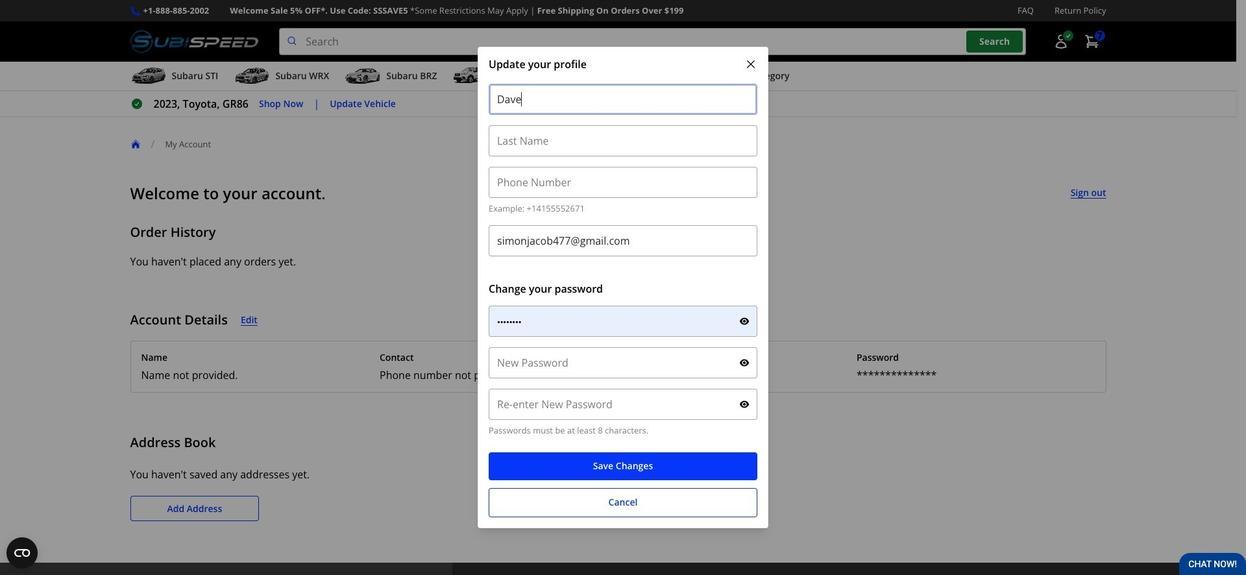 Task type: describe. For each thing, give the bounding box(es) containing it.
toggle password visibility image
[[739, 316, 750, 327]]

toggle password visibility image for re-enter new password password field
[[739, 399, 750, 410]]

Phone field
[[489, 167, 758, 198]]

toggle password visibility image for new password password field on the bottom of page
[[739, 358, 750, 368]]

Current Password password field
[[489, 306, 758, 337]]

close popup image
[[745, 58, 758, 71]]

Email Address text field
[[489, 225, 758, 257]]



Task type: locate. For each thing, give the bounding box(es) containing it.
Re-enter New Password password field
[[489, 389, 758, 420]]

New Password password field
[[489, 347, 758, 379]]

search input field
[[279, 28, 1026, 55]]

open widget image
[[6, 538, 38, 569]]

toggle password visibility image
[[739, 358, 750, 368], [739, 399, 750, 410]]

1 toggle password visibility image from the top
[[739, 358, 750, 368]]

2 toggle password visibility image from the top
[[739, 399, 750, 410]]

First name text field
[[489, 84, 758, 115]]

1 vertical spatial toggle password visibility image
[[739, 399, 750, 410]]

Last Name text field
[[489, 125, 758, 157]]

0 vertical spatial toggle password visibility image
[[739, 358, 750, 368]]



Task type: vqa. For each thing, say whether or not it's contained in the screenshot.
Return Policy
no



